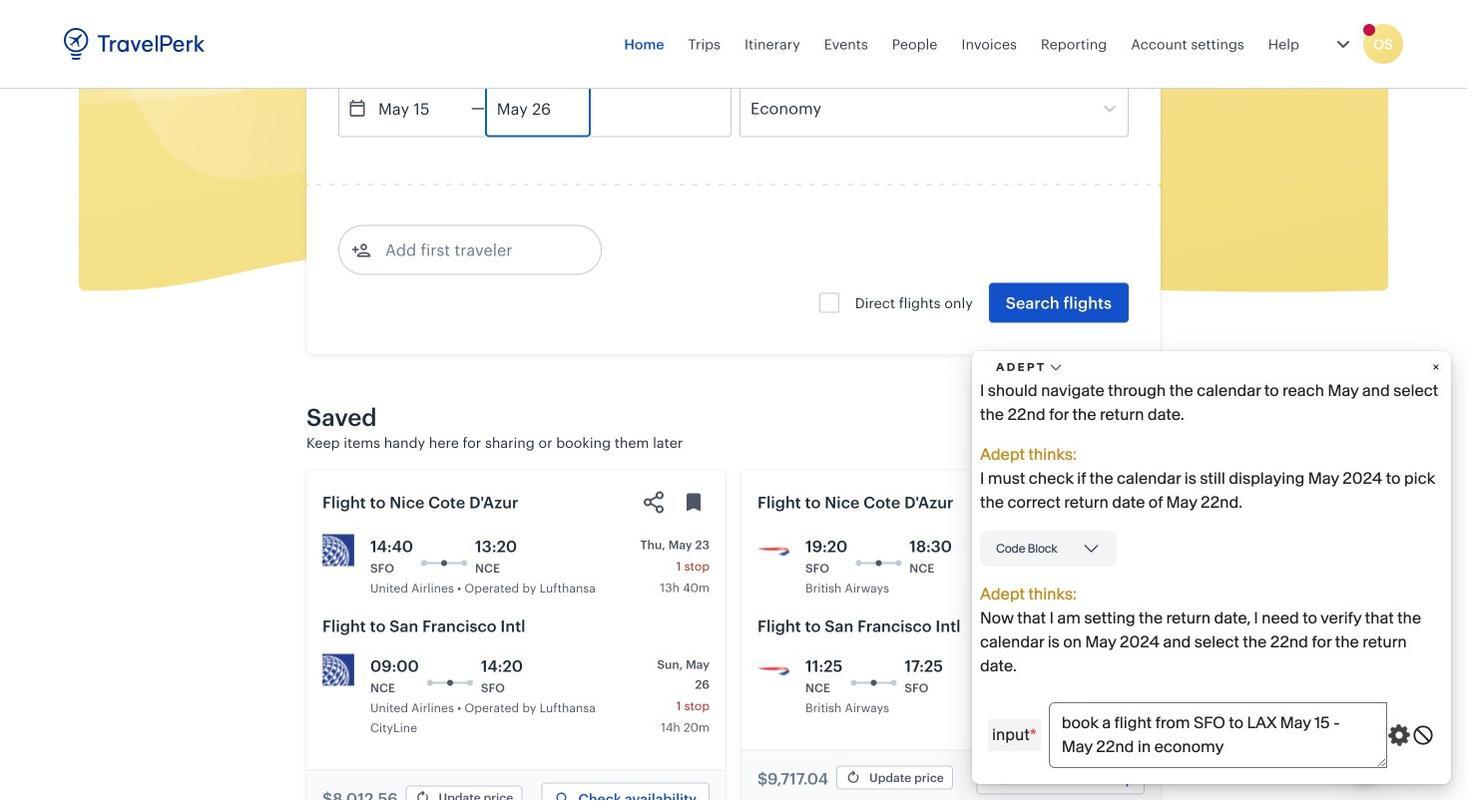 Task type: locate. For each thing, give the bounding box(es) containing it.
british airways image
[[758, 535, 790, 567]]

From search field
[[367, 26, 681, 58]]

Add first traveler search field
[[371, 234, 579, 266]]

To search field
[[789, 26, 1102, 58]]

Depart text field
[[367, 80, 471, 136]]



Task type: vqa. For each thing, say whether or not it's contained in the screenshot.
Depart field
no



Task type: describe. For each thing, give the bounding box(es) containing it.
united airlines image
[[322, 654, 354, 686]]

british airways image
[[758, 654, 790, 686]]

Return text field
[[486, 80, 590, 136]]

united airlines image
[[322, 535, 354, 567]]



